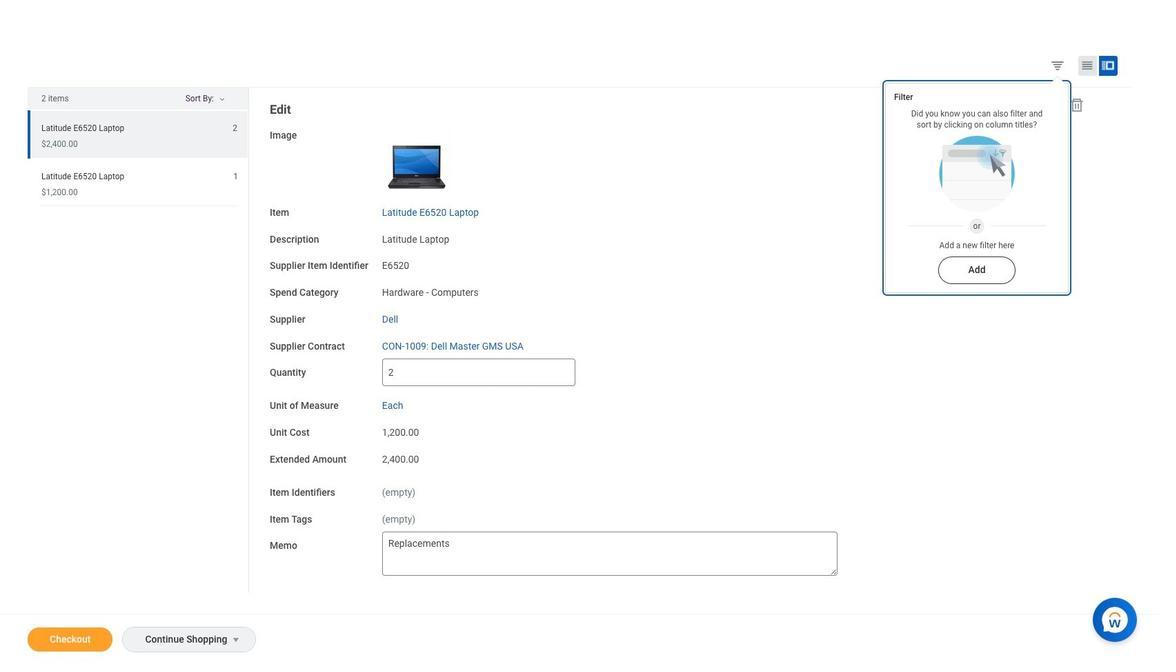 Task type: vqa. For each thing, say whether or not it's contained in the screenshot.
navigation pane region
yes



Task type: describe. For each thing, give the bounding box(es) containing it.
delete image
[[1069, 96, 1085, 113]]

toggle to grid view image
[[1081, 59, 1094, 72]]

hardware - computers element
[[382, 284, 479, 298]]

Toggle to Grid view radio
[[1078, 56, 1097, 76]]

chevron down image
[[214, 97, 230, 106]]

arrow down image
[[230, 93, 247, 102]]

select to filter grid data image
[[1050, 58, 1065, 72]]

Toggle to List Detail view radio
[[1099, 56, 1118, 76]]



Task type: locate. For each thing, give the bounding box(es) containing it.
item list list box
[[28, 110, 248, 206]]

toggle to list detail view image
[[1101, 59, 1115, 72]]

e6520.jpg image
[[382, 121, 451, 190]]

navigation pane region
[[249, 88, 1103, 603]]

option group
[[1047, 55, 1128, 79]]

region
[[28, 88, 249, 593]]

None text field
[[382, 359, 575, 387], [382, 532, 838, 576], [382, 359, 575, 387], [382, 532, 838, 576]]

dialog
[[885, 69, 1069, 293]]

caret down image
[[228, 635, 245, 646]]



